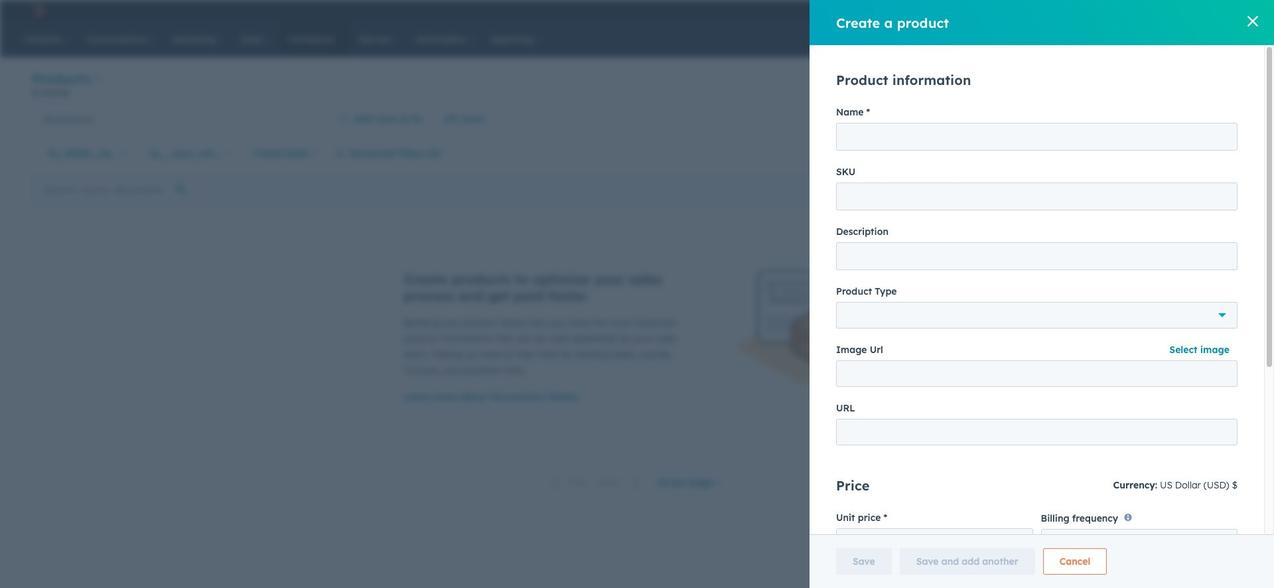 Task type: vqa. For each thing, say whether or not it's contained in the screenshot.
open email
no



Task type: describe. For each thing, give the bounding box(es) containing it.
pagination navigation
[[543, 474, 649, 492]]

marketplaces image
[[1079, 6, 1091, 18]]

Search HubSpot search field
[[1078, 28, 1228, 50]]



Task type: locate. For each thing, give the bounding box(es) containing it.
Search name, description, or SKU search field
[[35, 178, 196, 201]]

close image
[[1248, 16, 1259, 27]]

dialog
[[810, 0, 1275, 588]]

menu
[[982, 0, 1259, 21]]

None text field
[[836, 123, 1238, 151], [836, 183, 1238, 210], [836, 242, 1238, 270], [836, 360, 1238, 387], [836, 123, 1238, 151], [836, 183, 1238, 210], [836, 242, 1238, 270], [836, 360, 1238, 387]]

banner
[[32, 69, 1243, 106]]

None text field
[[836, 419, 1238, 445], [836, 528, 1033, 555], [836, 419, 1238, 445], [836, 528, 1033, 555]]

jacob simon image
[[1179, 5, 1191, 17]]



